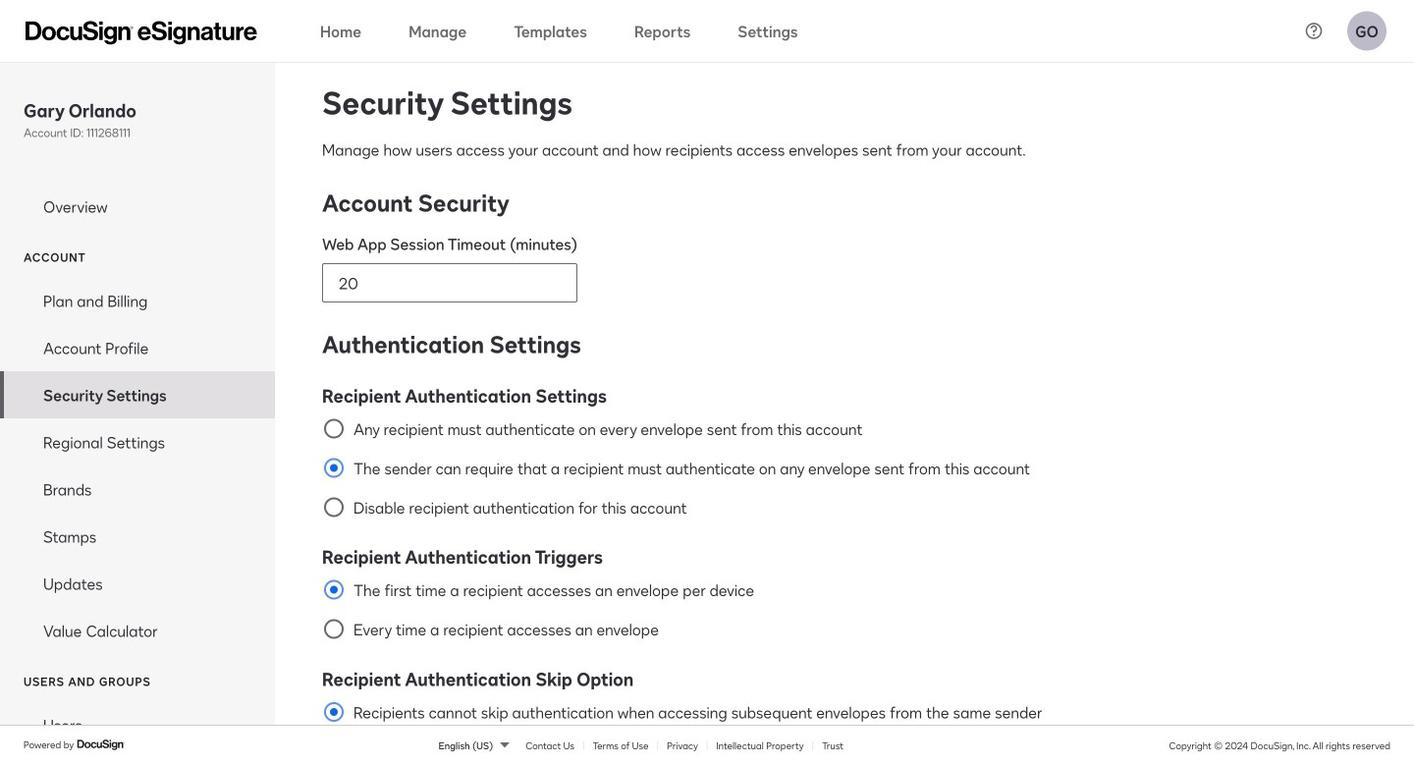 Task type: locate. For each thing, give the bounding box(es) containing it.
docusign admin image
[[26, 21, 257, 45]]

1 vertical spatial option group
[[322, 664, 1367, 765]]

option group
[[322, 542, 1367, 649], [322, 664, 1367, 765]]

0 vertical spatial option group
[[322, 542, 1367, 649]]

None text field
[[323, 264, 577, 302]]



Task type: vqa. For each thing, say whether or not it's contained in the screenshot.
option group
yes



Task type: describe. For each thing, give the bounding box(es) containing it.
account element
[[0, 277, 275, 654]]

2 option group from the top
[[322, 664, 1367, 765]]

1 option group from the top
[[322, 542, 1367, 649]]

docusign image
[[77, 737, 126, 753]]



